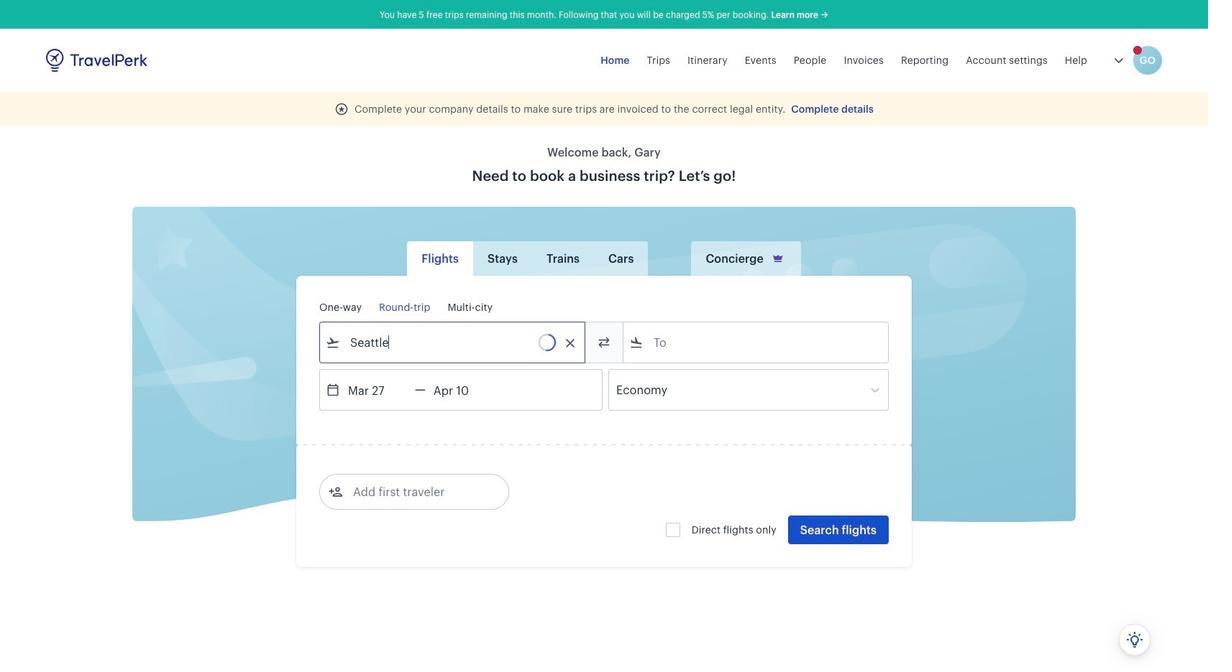 Task type: describe. For each thing, give the bounding box(es) containing it.
From search field
[[340, 331, 566, 354]]

To search field
[[644, 331, 869, 354]]

Return text field
[[426, 370, 500, 411]]



Task type: locate. For each thing, give the bounding box(es) containing it.
Add first traveler search field
[[343, 481, 493, 504]]

Depart text field
[[340, 370, 415, 411]]



